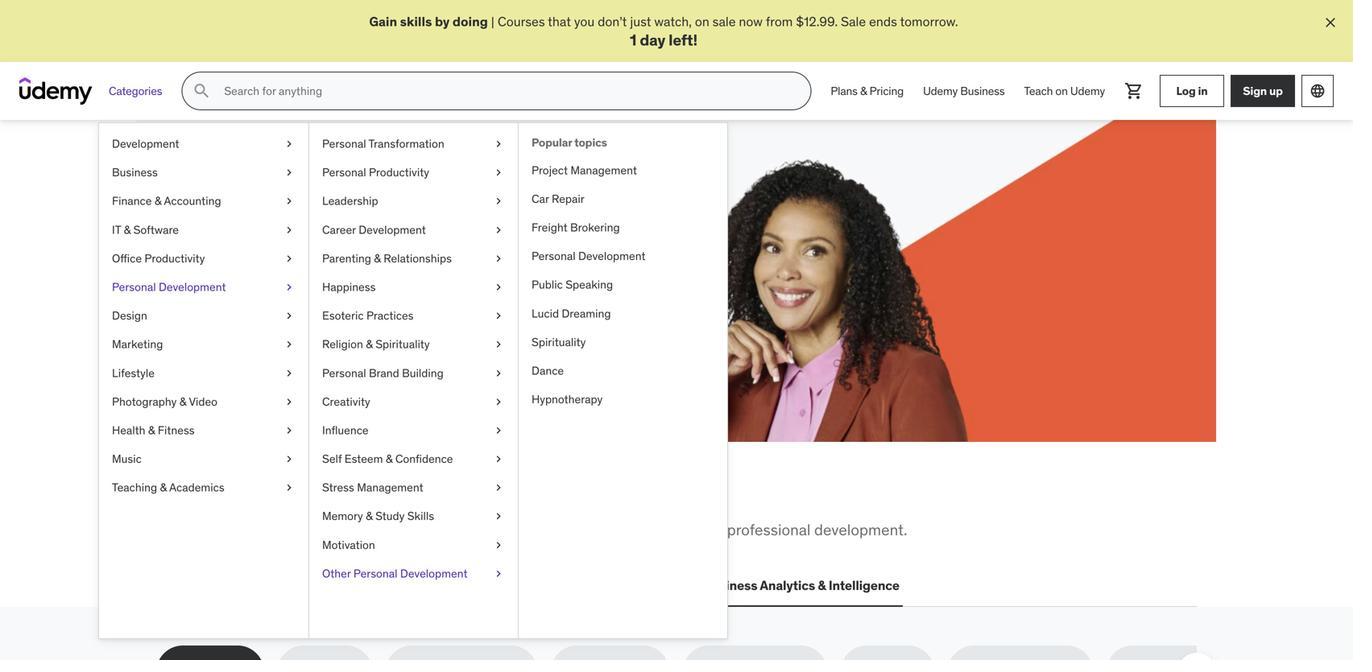 Task type: locate. For each thing, give the bounding box(es) containing it.
udemy right pricing
[[923, 84, 958, 98]]

data science button
[[487, 567, 572, 606]]

0 horizontal spatial $12.99.
[[229, 280, 271, 297]]

self esteem & confidence
[[322, 452, 453, 467]]

well-
[[633, 521, 666, 540]]

0 horizontal spatial udemy
[[923, 84, 958, 98]]

management up study
[[357, 481, 423, 495]]

personal up practice,
[[322, 165, 366, 180]]

watch,
[[654, 13, 692, 30]]

by
[[435, 13, 450, 30]]

leadership for leadership button
[[404, 578, 471, 594]]

& for plans & pricing
[[860, 84, 867, 98]]

1 horizontal spatial management
[[571, 163, 637, 178]]

freight brokering link
[[519, 214, 727, 242]]

xsmall image for esoteric practices
[[492, 308, 505, 324]]

1 horizontal spatial personal development
[[532, 249, 646, 264]]

personal development link down office productivity
[[99, 273, 309, 302]]

business up finance
[[112, 165, 158, 180]]

1 vertical spatial business
[[112, 165, 158, 180]]

practice,
[[303, 190, 412, 224]]

xsmall image for happiness
[[492, 280, 505, 295]]

& down career development
[[374, 251, 381, 266]]

personal
[[322, 137, 366, 151], [322, 165, 366, 180], [532, 249, 576, 264], [112, 280, 156, 295], [322, 366, 366, 381], [354, 567, 398, 581]]

1 vertical spatial $12.99.
[[229, 280, 271, 297]]

spirituality inside spirituality link
[[532, 335, 586, 350]]

development down freight brokering "link"
[[578, 249, 646, 264]]

study
[[375, 509, 405, 524]]

plans
[[831, 84, 858, 98]]

0 vertical spatial skills
[[400, 13, 432, 30]]

0 horizontal spatial ends
[[302, 280, 330, 297]]

1 horizontal spatial skills
[[319, 521, 353, 540]]

business inside button
[[703, 578, 757, 594]]

& inside "link"
[[155, 194, 161, 209]]

xsmall image inside the development link
[[283, 136, 296, 152]]

sign up
[[1243, 84, 1283, 98]]

spirituality link
[[519, 328, 727, 357]]

sale inside learn, practice, succeed (and save) courses for every skill in your learning journey, starting at $12.99. sale ends tomorrow.
[[274, 280, 299, 297]]

udemy
[[923, 84, 958, 98], [1070, 84, 1105, 98]]

leadership inside button
[[404, 578, 471, 594]]

brokering
[[570, 220, 620, 235]]

at
[[214, 280, 226, 297]]

1 vertical spatial personal development
[[112, 280, 226, 295]]

xsmall image inside parenting & relationships link
[[492, 251, 505, 267]]

brand
[[369, 366, 399, 381]]

& right esteem
[[386, 452, 393, 467]]

1
[[630, 30, 637, 49]]

0 horizontal spatial tomorrow.
[[333, 280, 391, 297]]

1 vertical spatial productivity
[[144, 251, 205, 266]]

in right skills
[[435, 480, 460, 514]]

sale inside gain skills by doing | courses that you don't just watch, on sale now from $12.99. sale ends tomorrow. 1 day left!
[[841, 13, 866, 30]]

management down topics
[[571, 163, 637, 178]]

xsmall image inside the stress management link
[[492, 480, 505, 496]]

management for stress management
[[357, 481, 423, 495]]

ends for |
[[869, 13, 897, 30]]

& left video
[[179, 395, 186, 409]]

& up office
[[124, 223, 131, 237]]

courses inside learn, practice, succeed (and save) courses for every skill in your learning journey, starting at $12.99. sale ends tomorrow.
[[214, 262, 262, 279]]

xsmall image inside marketing link
[[283, 337, 296, 353]]

0 horizontal spatial personal development
[[112, 280, 226, 295]]

public
[[532, 278, 563, 292]]

& right religion
[[366, 337, 373, 352]]

xsmall image inside "influence" link
[[492, 423, 505, 439]]

lucid dreaming link
[[519, 300, 727, 328]]

fitness
[[158, 423, 195, 438]]

skills left by
[[400, 13, 432, 30]]

marketing
[[112, 337, 163, 352]]

tomorrow. down your
[[333, 280, 391, 297]]

$12.99. down the for on the top of the page
[[229, 280, 271, 297]]

& for parenting & relationships
[[374, 251, 381, 266]]

courses right |
[[498, 13, 545, 30]]

tomorrow. inside learn, practice, succeed (and save) courses for every skill in your learning journey, starting at $12.99. sale ends tomorrow.
[[333, 280, 391, 297]]

the
[[199, 480, 239, 514]]

business left analytics
[[703, 578, 757, 594]]

xsmall image inside esoteric practices link
[[492, 308, 505, 324]]

xsmall image for influence
[[492, 423, 505, 439]]

& for memory & study skills
[[366, 509, 373, 524]]

xsmall image inside 'health & fitness' link
[[283, 423, 296, 439]]

1 vertical spatial on
[[1056, 84, 1068, 98]]

personal for personal productivity link
[[322, 165, 366, 180]]

0 vertical spatial leadership
[[322, 194, 378, 209]]

skills left to
[[319, 521, 353, 540]]

health
[[112, 423, 145, 438]]

0 horizontal spatial management
[[357, 481, 423, 495]]

it left other
[[289, 578, 300, 594]]

productivity down the transformation
[[369, 165, 429, 180]]

udemy left shopping cart with 0 items image
[[1070, 84, 1105, 98]]

need
[[369, 480, 430, 514]]

& right finance
[[155, 194, 161, 209]]

0 vertical spatial courses
[[498, 13, 545, 30]]

personal down religion
[[322, 366, 366, 381]]

sale up plans
[[841, 13, 866, 30]]

personal productivity
[[322, 165, 429, 180]]

project management
[[532, 163, 637, 178]]

creativity link
[[309, 388, 518, 417]]

xsmall image for creativity
[[492, 394, 505, 410]]

xsmall image inside lifestyle link
[[283, 366, 296, 381]]

& left study
[[366, 509, 373, 524]]

office
[[112, 251, 142, 266]]

0 vertical spatial on
[[695, 13, 710, 30]]

on
[[695, 13, 710, 30], [1056, 84, 1068, 98]]

xsmall image for other personal development
[[492, 566, 505, 582]]

management inside "other personal development" element
[[571, 163, 637, 178]]

xsmall image for finance & accounting
[[283, 194, 296, 209]]

journey,
[[434, 262, 480, 279]]

0 vertical spatial personal development
[[532, 249, 646, 264]]

personal development link down brokering
[[519, 242, 727, 271]]

memory
[[322, 509, 363, 524]]

it up office
[[112, 223, 121, 237]]

0 horizontal spatial productivity
[[144, 251, 205, 266]]

courses inside gain skills by doing | courses that you don't just watch, on sale now from $12.99. sale ends tomorrow. 1 day left!
[[498, 13, 545, 30]]

1 vertical spatial ends
[[302, 280, 330, 297]]

health & fitness
[[112, 423, 195, 438]]

0 horizontal spatial sale
[[274, 280, 299, 297]]

business left 'teach' on the right top
[[960, 84, 1005, 98]]

public speaking link
[[519, 271, 727, 300]]

in up happiness
[[343, 262, 354, 279]]

0 vertical spatial ends
[[869, 13, 897, 30]]

0 horizontal spatial business
[[112, 165, 158, 180]]

& right health on the bottom left
[[148, 423, 155, 438]]

it
[[112, 223, 121, 237], [289, 578, 300, 594]]

0 horizontal spatial spirituality
[[376, 337, 430, 352]]

xsmall image for personal development
[[283, 280, 296, 295]]

doing
[[453, 13, 488, 30]]

xsmall image inside business link
[[283, 165, 296, 181]]

sale down every at top left
[[274, 280, 299, 297]]

1 vertical spatial leadership
[[404, 578, 471, 594]]

supports
[[569, 521, 629, 540]]

teaching
[[112, 481, 157, 495]]

personal for the top personal development link
[[532, 249, 576, 264]]

1 horizontal spatial you
[[574, 13, 595, 30]]

productivity
[[369, 165, 429, 180], [144, 251, 205, 266]]

your
[[357, 262, 382, 279]]

popular topics
[[532, 135, 607, 150]]

1 vertical spatial in
[[343, 262, 354, 279]]

business
[[960, 84, 1005, 98], [112, 165, 158, 180], [703, 578, 757, 594]]

0 vertical spatial productivity
[[369, 165, 429, 180]]

you inside all the skills you need in one place from critical workplace skills to technical topics, our catalog supports well-rounded professional development.
[[318, 480, 364, 514]]

courses for (and
[[214, 262, 262, 279]]

1 vertical spatial skills
[[244, 480, 313, 514]]

personal development up "speaking"
[[532, 249, 646, 264]]

0 horizontal spatial skills
[[244, 480, 313, 514]]

1 horizontal spatial sale
[[841, 13, 866, 30]]

1 vertical spatial tomorrow.
[[333, 280, 391, 297]]

0 vertical spatial you
[[574, 13, 595, 30]]

development
[[112, 137, 179, 151], [359, 223, 426, 237], [578, 249, 646, 264], [159, 280, 226, 295], [400, 567, 468, 581]]

ends up pricing
[[869, 13, 897, 30]]

ends down skill
[[302, 280, 330, 297]]

courses for doing
[[498, 13, 545, 30]]

left!
[[669, 30, 698, 49]]

creativity
[[322, 395, 370, 409]]

0 vertical spatial management
[[571, 163, 637, 178]]

place
[[515, 480, 582, 514]]

1 horizontal spatial $12.99.
[[796, 13, 838, 30]]

leadership
[[322, 194, 378, 209], [404, 578, 471, 594]]

$12.99. inside learn, practice, succeed (and save) courses for every skill in your learning journey, starting at $12.99. sale ends tomorrow.
[[229, 280, 271, 297]]

personal up personal productivity
[[322, 137, 366, 151]]

xsmall image inside leadership link
[[492, 194, 505, 209]]

health & fitness link
[[99, 417, 309, 445]]

xsmall image inside design link
[[283, 308, 296, 324]]

business link
[[99, 159, 309, 187]]

personal development down office productivity
[[112, 280, 226, 295]]

0 horizontal spatial it
[[112, 223, 121, 237]]

xsmall image inside the happiness link
[[492, 280, 505, 295]]

it inside 'button'
[[289, 578, 300, 594]]

influence
[[322, 423, 369, 438]]

2 horizontal spatial business
[[960, 84, 1005, 98]]

photography & video link
[[99, 388, 309, 417]]

xsmall image for office productivity
[[283, 251, 296, 267]]

personal right other
[[354, 567, 398, 581]]

science
[[521, 578, 569, 594]]

1 horizontal spatial spirituality
[[532, 335, 586, 350]]

xsmall image inside motivation link
[[492, 538, 505, 553]]

0 vertical spatial $12.99.
[[796, 13, 838, 30]]

spirituality
[[532, 335, 586, 350], [376, 337, 430, 352]]

business for business
[[112, 165, 158, 180]]

& for health & fitness
[[148, 423, 155, 438]]

1 vertical spatial sale
[[274, 280, 299, 297]]

xsmall image for personal productivity
[[492, 165, 505, 181]]

in inside all the skills you need in one place from critical workplace skills to technical topics, our catalog supports well-rounded professional development.
[[435, 480, 460, 514]]

xsmall image
[[283, 136, 296, 152], [492, 136, 505, 152], [492, 194, 505, 209], [492, 251, 505, 267], [283, 280, 296, 295], [492, 280, 505, 295], [492, 308, 505, 324], [492, 337, 505, 353], [492, 366, 505, 381], [492, 394, 505, 410], [283, 423, 296, 439], [492, 423, 505, 439], [492, 452, 505, 467], [283, 480, 296, 496]]

data science
[[490, 578, 569, 594]]

lifestyle link
[[99, 359, 309, 388]]

0 horizontal spatial in
[[343, 262, 354, 279]]

xsmall image
[[283, 165, 296, 181], [492, 165, 505, 181], [283, 194, 296, 209], [283, 222, 296, 238], [492, 222, 505, 238], [283, 251, 296, 267], [283, 308, 296, 324], [283, 337, 296, 353], [283, 366, 296, 381], [283, 394, 296, 410], [283, 452, 296, 467], [492, 480, 505, 496], [492, 509, 505, 525], [492, 538, 505, 553], [492, 566, 505, 582]]

you right that
[[574, 13, 595, 30]]

xsmall image for personal transformation
[[492, 136, 505, 152]]

freight
[[532, 220, 568, 235]]

1 horizontal spatial in
[[435, 480, 460, 514]]

2 vertical spatial in
[[435, 480, 460, 514]]

1 vertical spatial courses
[[214, 262, 262, 279]]

career development link
[[309, 216, 518, 245]]

xsmall image for lifestyle
[[283, 366, 296, 381]]

2 horizontal spatial skills
[[400, 13, 432, 30]]

save)
[[275, 222, 339, 256]]

xsmall image inside "teaching & academics" link
[[283, 480, 296, 496]]

0 vertical spatial in
[[1198, 84, 1208, 98]]

sale for |
[[841, 13, 866, 30]]

xsmall image inside office productivity link
[[283, 251, 296, 267]]

esoteric practices
[[322, 309, 414, 323]]

xsmall image inside other personal development link
[[492, 566, 505, 582]]

tomorrow.
[[900, 13, 958, 30], [333, 280, 391, 297]]

1 horizontal spatial it
[[289, 578, 300, 594]]

personal down freight
[[532, 249, 576, 264]]

sale for save)
[[274, 280, 299, 297]]

ends inside learn, practice, succeed (and save) courses for every skill in your learning journey, starting at $12.99. sale ends tomorrow.
[[302, 280, 330, 297]]

xsmall image inside personal productivity link
[[492, 165, 505, 181]]

1 horizontal spatial tomorrow.
[[900, 13, 958, 30]]

xsmall image inside photography & video link
[[283, 394, 296, 410]]

practices
[[366, 309, 414, 323]]

1 horizontal spatial udemy
[[1070, 84, 1105, 98]]

& right analytics
[[818, 578, 826, 594]]

esoteric practices link
[[309, 302, 518, 331]]

0 horizontal spatial on
[[695, 13, 710, 30]]

& right plans
[[860, 84, 867, 98]]

xsmall image inside memory & study skills link
[[492, 509, 505, 525]]

on left sale
[[695, 13, 710, 30]]

1 vertical spatial you
[[318, 480, 364, 514]]

it certifications
[[289, 578, 385, 594]]

0 vertical spatial it
[[112, 223, 121, 237]]

xsmall image inside career development link
[[492, 222, 505, 238]]

teach on udemy link
[[1015, 72, 1115, 111]]

motivation link
[[309, 531, 518, 560]]

udemy business link
[[914, 72, 1015, 111]]

leadership down motivation link
[[404, 578, 471, 594]]

shopping cart with 0 items image
[[1124, 82, 1144, 101]]

ends inside gain skills by doing | courses that you don't just watch, on sale now from $12.99. sale ends tomorrow. 1 day left!
[[869, 13, 897, 30]]

courses up the at
[[214, 262, 262, 279]]

sale
[[713, 13, 736, 30]]

2 vertical spatial business
[[703, 578, 757, 594]]

1 horizontal spatial ends
[[869, 13, 897, 30]]

productivity down software
[[144, 251, 205, 266]]

on inside gain skills by doing | courses that you don't just watch, on sale now from $12.99. sale ends tomorrow. 1 day left!
[[695, 13, 710, 30]]

& right the teaching
[[160, 481, 167, 495]]

photography
[[112, 395, 177, 409]]

xsmall image inside the personal transformation link
[[492, 136, 505, 152]]

udemy image
[[19, 77, 93, 105]]

relationships
[[384, 251, 452, 266]]

leadership up career
[[322, 194, 378, 209]]

xsmall image inside music "link"
[[283, 452, 296, 467]]

professional
[[727, 521, 811, 540]]

0 horizontal spatial leadership
[[322, 194, 378, 209]]

skills up workplace
[[244, 480, 313, 514]]

0 vertical spatial tomorrow.
[[900, 13, 958, 30]]

personal development for the left personal development link
[[112, 280, 226, 295]]

xsmall image inside finance & accounting "link"
[[283, 194, 296, 209]]

xsmall image for teaching & academics
[[283, 480, 296, 496]]

software
[[133, 223, 179, 237]]

all the skills you need in one place from critical workplace skills to technical topics, our catalog supports well-rounded professional development.
[[156, 480, 907, 540]]

1 vertical spatial it
[[289, 578, 300, 594]]

tomorrow. up udemy business
[[900, 13, 958, 30]]

$12.99. inside gain skills by doing | courses that you don't just watch, on sale now from $12.99. sale ends tomorrow. 1 day left!
[[796, 13, 838, 30]]

memory & study skills
[[322, 509, 434, 524]]

choose a language image
[[1310, 83, 1326, 99]]

self
[[322, 452, 342, 467]]

xsmall image inside personal brand building 'link'
[[492, 366, 505, 381]]

personal inside 'link'
[[322, 366, 366, 381]]

spirituality down esoteric practices link
[[376, 337, 430, 352]]

1 horizontal spatial business
[[703, 578, 757, 594]]

confidence
[[395, 452, 453, 467]]

0 vertical spatial sale
[[841, 13, 866, 30]]

business for business analytics & intelligence
[[703, 578, 757, 594]]

personal brand building link
[[309, 359, 518, 388]]

xsmall image inside self esteem & confidence link
[[492, 452, 505, 467]]

0 horizontal spatial personal development link
[[99, 273, 309, 302]]

(and
[[214, 222, 270, 256]]

xsmall image inside religion & spirituality link
[[492, 337, 505, 353]]

you inside gain skills by doing | courses that you don't just watch, on sale now from $12.99. sale ends tomorrow. 1 day left!
[[574, 13, 595, 30]]

on right 'teach' on the right top
[[1056, 84, 1068, 98]]

xsmall image for parenting & relationships
[[492, 251, 505, 267]]

1 horizontal spatial courses
[[498, 13, 545, 30]]

0 horizontal spatial courses
[[214, 262, 262, 279]]

development down office productivity link
[[159, 280, 226, 295]]

personal transformation link
[[309, 130, 518, 159]]

xsmall image inside it & software link
[[283, 222, 296, 238]]

xsmall image inside creativity link
[[492, 394, 505, 410]]

1 horizontal spatial productivity
[[369, 165, 429, 180]]

you down self
[[318, 480, 364, 514]]

1 horizontal spatial personal development link
[[519, 242, 727, 271]]

spirituality up dance
[[532, 335, 586, 350]]

tomorrow. inside gain skills by doing | courses that you don't just watch, on sale now from $12.99. sale ends tomorrow. 1 day left!
[[900, 13, 958, 30]]

1 vertical spatial management
[[357, 481, 423, 495]]

$12.99. for |
[[796, 13, 838, 30]]

1 horizontal spatial leadership
[[404, 578, 471, 594]]

leadership link
[[309, 187, 518, 216]]

xsmall image for design
[[283, 308, 296, 324]]

$12.99. right the from
[[796, 13, 838, 30]]

personal up design
[[112, 280, 156, 295]]

1 vertical spatial personal development link
[[99, 273, 309, 302]]

catalog
[[514, 521, 565, 540]]

0 horizontal spatial you
[[318, 480, 364, 514]]

in right log
[[1198, 84, 1208, 98]]



Task type: vqa. For each thing, say whether or not it's contained in the screenshot.
of
no



Task type: describe. For each thing, give the bounding box(es) containing it.
sign up link
[[1231, 75, 1295, 107]]

it & software
[[112, 223, 179, 237]]

accounting
[[164, 194, 221, 209]]

personal for the personal transformation link
[[322, 137, 366, 151]]

& for photography & video
[[179, 395, 186, 409]]

lucid
[[532, 306, 559, 321]]

close image
[[1323, 14, 1339, 31]]

xsmall image for memory & study skills
[[492, 509, 505, 525]]

freight brokering
[[532, 220, 620, 235]]

xsmall image for leadership
[[492, 194, 505, 209]]

ends for save)
[[302, 280, 330, 297]]

motivation
[[322, 538, 375, 553]]

in inside learn, practice, succeed (and save) courses for every skill in your learning journey, starting at $12.99. sale ends tomorrow.
[[343, 262, 354, 279]]

it & software link
[[99, 216, 309, 245]]

from
[[156, 521, 192, 540]]

parenting & relationships
[[322, 251, 452, 266]]

xsmall image for religion & spirituality
[[492, 337, 505, 353]]

xsmall image for personal brand building
[[492, 366, 505, 381]]

& inside button
[[818, 578, 826, 594]]

xsmall image for development
[[283, 136, 296, 152]]

tomorrow. for |
[[900, 13, 958, 30]]

log in link
[[1160, 75, 1224, 107]]

pricing
[[870, 84, 904, 98]]

xsmall image for music
[[283, 452, 296, 467]]

office productivity link
[[99, 245, 309, 273]]

for
[[265, 262, 281, 279]]

dance link
[[519, 357, 727, 386]]

plans & pricing link
[[821, 72, 914, 111]]

transformation
[[369, 137, 444, 151]]

productivity for office productivity
[[144, 251, 205, 266]]

2 vertical spatial skills
[[319, 521, 353, 540]]

xsmall image for career development
[[492, 222, 505, 238]]

it certifications button
[[286, 567, 388, 606]]

1 horizontal spatial on
[[1056, 84, 1068, 98]]

succeed
[[417, 190, 517, 224]]

popular
[[532, 135, 572, 150]]

business analytics & intelligence button
[[700, 567, 903, 606]]

learn, practice, succeed (and save) courses for every skill in your learning journey, starting at $12.99. sale ends tomorrow.
[[214, 190, 527, 297]]

log in
[[1176, 84, 1208, 98]]

repair
[[552, 192, 585, 206]]

photography & video
[[112, 395, 217, 409]]

leadership for leadership link
[[322, 194, 378, 209]]

other personal development
[[322, 567, 468, 581]]

development.
[[814, 521, 907, 540]]

all
[[156, 480, 194, 514]]

xsmall image for health & fitness
[[283, 423, 296, 439]]

udemy business
[[923, 84, 1005, 98]]

project
[[532, 163, 568, 178]]

data
[[490, 578, 518, 594]]

xsmall image for stress management
[[492, 480, 505, 496]]

topics,
[[439, 521, 485, 540]]

teaching & academics link
[[99, 474, 309, 503]]

public speaking
[[532, 278, 613, 292]]

analytics
[[760, 578, 815, 594]]

day
[[640, 30, 665, 49]]

certifications
[[303, 578, 385, 594]]

our
[[489, 521, 511, 540]]

building
[[402, 366, 444, 381]]

it for it certifications
[[289, 578, 300, 594]]

2 horizontal spatial in
[[1198, 84, 1208, 98]]

tomorrow. for save)
[[333, 280, 391, 297]]

video
[[189, 395, 217, 409]]

personal development for the top personal development link
[[532, 249, 646, 264]]

car repair
[[532, 192, 585, 206]]

one
[[465, 480, 511, 514]]

gain skills by doing | courses that you don't just watch, on sale now from $12.99. sale ends tomorrow. 1 day left!
[[369, 13, 958, 49]]

plans & pricing
[[831, 84, 904, 98]]

dance
[[532, 364, 564, 378]]

development link
[[99, 130, 309, 159]]

other
[[322, 567, 351, 581]]

submit search image
[[192, 82, 211, 101]]

intelligence
[[829, 578, 900, 594]]

starting
[[483, 262, 527, 279]]

xsmall image for marketing
[[283, 337, 296, 353]]

2 udemy from the left
[[1070, 84, 1105, 98]]

design
[[112, 309, 147, 323]]

project management link
[[519, 156, 727, 185]]

other personal development link
[[309, 560, 518, 589]]

development up parenting & relationships
[[359, 223, 426, 237]]

0 vertical spatial business
[[960, 84, 1005, 98]]

personal for personal brand building 'link'
[[322, 366, 366, 381]]

& for religion & spirituality
[[366, 337, 373, 352]]

don't
[[598, 13, 627, 30]]

categories
[[109, 84, 162, 98]]

hypnotherapy link
[[519, 386, 727, 414]]

critical
[[195, 521, 241, 540]]

teaching & academics
[[112, 481, 224, 495]]

it for it & software
[[112, 223, 121, 237]]

spirituality inside religion & spirituality link
[[376, 337, 430, 352]]

xsmall image for motivation
[[492, 538, 505, 553]]

productivity for personal productivity
[[369, 165, 429, 180]]

other personal development element
[[518, 123, 727, 639]]

from
[[766, 13, 793, 30]]

$12.99. for save)
[[229, 280, 271, 297]]

management for project management
[[571, 163, 637, 178]]

skills inside gain skills by doing | courses that you don't just watch, on sale now from $12.99. sale ends tomorrow. 1 day left!
[[400, 13, 432, 30]]

0 vertical spatial personal development link
[[519, 242, 727, 271]]

xsmall image for it & software
[[283, 222, 296, 238]]

happiness
[[322, 280, 376, 295]]

categories button
[[99, 72, 172, 111]]

& for it & software
[[124, 223, 131, 237]]

topics
[[574, 135, 607, 150]]

personal for the left personal development link
[[112, 280, 156, 295]]

development down categories dropdown button
[[112, 137, 179, 151]]

car repair link
[[519, 185, 727, 214]]

finance
[[112, 194, 152, 209]]

technical
[[374, 521, 436, 540]]

now
[[739, 13, 763, 30]]

workplace
[[245, 521, 315, 540]]

log
[[1176, 84, 1196, 98]]

stress management link
[[309, 474, 518, 503]]

lucid dreaming
[[532, 306, 611, 321]]

Search for anything text field
[[221, 77, 791, 105]]

xsmall image for photography & video
[[283, 394, 296, 410]]

business analytics & intelligence
[[703, 578, 900, 594]]

xsmall image for self esteem & confidence
[[492, 452, 505, 467]]

personal productivity link
[[309, 159, 518, 187]]

development down motivation link
[[400, 567, 468, 581]]

rounded
[[666, 521, 723, 540]]

|
[[491, 13, 495, 30]]

religion & spirituality
[[322, 337, 430, 352]]

& for finance & accounting
[[155, 194, 161, 209]]

teach on udemy
[[1024, 84, 1105, 98]]

& for teaching & academics
[[160, 481, 167, 495]]

happiness link
[[309, 273, 518, 302]]

esoteric
[[322, 309, 364, 323]]

xsmall image for business
[[283, 165, 296, 181]]

1 udemy from the left
[[923, 84, 958, 98]]

skill
[[318, 262, 340, 279]]



